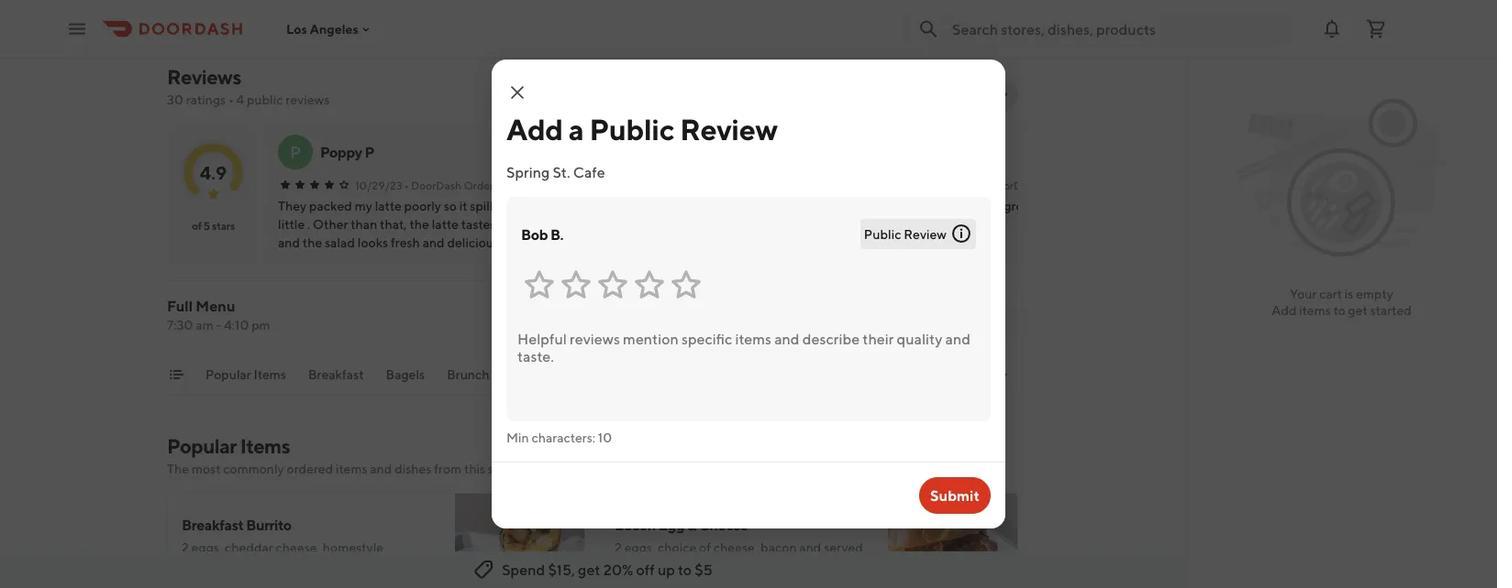Task type: locate. For each thing, give the bounding box(es) containing it.
1 horizontal spatial public
[[864, 227, 901, 242]]

eggs, inside breakfast burrito 2 eggs, cheddar cheese, homestyle potatoes, avocado, sauteed onions & peppers, fresh spicy salsa
[[191, 541, 222, 556]]

items up 'commonly'
[[240, 435, 290, 459]]

1 vertical spatial items
[[336, 462, 367, 477]]

1 vertical spatial public
[[864, 227, 901, 242]]

1 vertical spatial of
[[699, 541, 711, 556]]

1 vertical spatial breakfast
[[182, 517, 244, 534]]

4.9
[[200, 162, 227, 183]]

popular up most
[[167, 435, 236, 459]]

Item Search search field
[[754, 310, 1004, 330]]

brunch button
[[447, 366, 489, 395]]

1 horizontal spatial to
[[1333, 303, 1345, 318]]

close add a public review image
[[506, 82, 528, 104]]

next image
[[996, 87, 1011, 102]]

1 vertical spatial &
[[687, 517, 696, 534]]

breakfast up potatoes, on the left bottom
[[182, 517, 244, 534]]

1 horizontal spatial and
[[799, 541, 821, 556]]

$15,
[[548, 562, 575, 579]]

2 doordash from the left
[[989, 179, 1039, 192]]

2 eggs, from the left
[[624, 541, 655, 556]]

0 vertical spatial items
[[254, 367, 286, 383]]

review
[[680, 112, 778, 146], [1041, 179, 1078, 192], [904, 227, 947, 242]]

1 horizontal spatial &
[[687, 517, 696, 534]]

los
[[286, 21, 307, 36]]

p left the 'poppy'
[[290, 142, 301, 162]]

1 vertical spatial items
[[240, 435, 290, 459]]

breakfast button
[[308, 366, 364, 395]]

0 horizontal spatial •
[[228, 92, 234, 107]]

from
[[434, 462, 461, 477]]

a up cafe
[[569, 112, 584, 146]]

items inside popular items the most commonly ordered items and dishes from this store
[[240, 435, 290, 459]]

& left tea
[[1049, 367, 1057, 383]]

0 horizontal spatial 2
[[182, 541, 189, 556]]

commonly
[[223, 462, 284, 477]]

burrito
[[246, 517, 291, 534]]

1 vertical spatial and
[[799, 541, 821, 556]]

1 cheese, from the left
[[276, 541, 320, 556]]

0 vertical spatial &
[[1049, 367, 1057, 383]]

am
[[196, 318, 213, 333]]

1 horizontal spatial 2
[[615, 541, 622, 556]]

&
[[1049, 367, 1057, 383], [687, 517, 696, 534], [384, 559, 393, 574]]

bacon egg & cheese image
[[888, 493, 1018, 589]]

0 horizontal spatial add
[[506, 112, 563, 146]]

popular inside 'button'
[[205, 367, 251, 383]]

2 2 from the left
[[615, 541, 622, 556]]

a inside dialog
[[569, 112, 584, 146]]

• inside the reviews 30 ratings • 4 public reviews
[[228, 92, 234, 107]]

public
[[589, 112, 674, 146], [864, 227, 901, 242]]

to down cart
[[1333, 303, 1345, 318]]

eggs, up potatoes, on the left bottom
[[191, 541, 222, 556]]

0 horizontal spatial &
[[384, 559, 393, 574]]

1 horizontal spatial •
[[404, 179, 409, 192]]

up
[[658, 562, 675, 579]]

breakfast for breakfast
[[308, 367, 364, 383]]

salsa
[[299, 577, 327, 589]]

p right the 'poppy'
[[365, 144, 374, 161]]

to
[[1333, 303, 1345, 318], [678, 562, 692, 579]]

0 horizontal spatial of
[[192, 219, 202, 232]]

choice
[[658, 541, 697, 556]]

popular items button
[[205, 366, 286, 395]]

2 inside breakfast burrito 2 eggs, cheddar cheese, homestyle potatoes, avocado, sauteed onions & peppers, fresh spicy salsa
[[182, 541, 189, 556]]

0 vertical spatial review
[[680, 112, 778, 146]]

$5
[[695, 562, 713, 579]]

1 horizontal spatial breakfast
[[308, 367, 364, 383]]

ordered
[[287, 462, 333, 477]]

bagels button
[[386, 366, 425, 395]]

p
[[290, 142, 301, 162], [365, 144, 374, 161]]

0 vertical spatial popular
[[205, 367, 251, 383]]

1 doordash from the left
[[411, 179, 461, 192]]

7:30
[[167, 318, 193, 333]]

0 vertical spatial to
[[1333, 303, 1345, 318]]

1 vertical spatial add
[[1272, 303, 1297, 318]]

1 horizontal spatial a
[[632, 559, 639, 574]]

fresh down choice
[[641, 559, 671, 574]]

cart
[[1319, 287, 1342, 302]]

0 vertical spatial breakfast
[[308, 367, 364, 383]]

bob b.
[[521, 226, 563, 243]]

1 horizontal spatial get
[[1348, 303, 1368, 318]]

0 horizontal spatial doordash
[[411, 179, 461, 192]]

and left dishes
[[370, 462, 392, 477]]

0 horizontal spatial eggs,
[[191, 541, 222, 556]]

0 vertical spatial fresh
[[641, 559, 671, 574]]

brioche
[[673, 559, 718, 574]]

your
[[1290, 287, 1317, 302]]

public
[[247, 92, 283, 107]]

& right the 'onions'
[[384, 559, 393, 574]]

1 vertical spatial fresh
[[235, 577, 264, 589]]

add down close add a public review icon
[[506, 112, 563, 146]]

& inside breakfast burrito 2 eggs, cheddar cheese, homestyle potatoes, avocado, sauteed onions & peppers, fresh spicy salsa
[[384, 559, 393, 574]]

this
[[464, 462, 485, 477]]

reviews link
[[167, 65, 241, 89]]

1 horizontal spatial items
[[1299, 303, 1331, 318]]

1 horizontal spatial eggs,
[[624, 541, 655, 556]]

items
[[254, 367, 286, 383], [240, 435, 290, 459]]

0 vertical spatial a
[[569, 112, 584, 146]]

& right egg
[[687, 517, 696, 534]]

breakfast left bagels
[[308, 367, 364, 383]]

to right up on the left
[[678, 562, 692, 579]]

doordash left "order"
[[411, 179, 461, 192]]

1 vertical spatial get
[[578, 562, 600, 579]]

breakfast
[[308, 367, 364, 383], [182, 517, 244, 534]]

a right the on at the bottom of page
[[632, 559, 639, 574]]

reviews
[[286, 92, 330, 107]]

2 horizontal spatial review
[[1041, 179, 1078, 192]]

1 horizontal spatial p
[[365, 144, 374, 161]]

0 horizontal spatial review
[[680, 112, 778, 146]]

0 horizontal spatial cheese,
[[276, 541, 320, 556]]

of up brioche
[[699, 541, 711, 556]]

to for up
[[678, 562, 692, 579]]

doordash down next icon
[[989, 179, 1039, 192]]

2 inside bacon egg & cheese 2 eggs, choice of cheese, bacon and served on a fresh brioche bun
[[615, 541, 622, 556]]

2 up the on at the bottom of page
[[615, 541, 622, 556]]

coffee
[[1006, 367, 1046, 383]]

cheese, inside breakfast burrito 2 eggs, cheddar cheese, homestyle potatoes, avocado, sauteed onions & peppers, fresh spicy salsa
[[276, 541, 320, 556]]

0 horizontal spatial public
[[589, 112, 674, 146]]

popular
[[205, 367, 251, 383], [167, 435, 236, 459]]

2 cheese, from the left
[[713, 541, 758, 556]]

items down pm
[[254, 367, 286, 383]]

1 vertical spatial to
[[678, 562, 692, 579]]

potatoes,
[[182, 559, 236, 574]]

1 horizontal spatial review
[[904, 227, 947, 242]]

b.
[[550, 226, 563, 243]]

2 horizontal spatial •
[[982, 179, 986, 192]]

1 2 from the left
[[182, 541, 189, 556]]

los angeles button
[[286, 21, 373, 36]]

1 horizontal spatial add
[[1272, 303, 1297, 318]]

5
[[204, 219, 210, 232]]

0 horizontal spatial and
[[370, 462, 392, 477]]

characters:
[[532, 431, 595, 446]]

2 up potatoes, on the left bottom
[[182, 541, 189, 556]]

1 horizontal spatial fresh
[[641, 559, 671, 574]]

breakfast inside breakfast burrito 2 eggs, cheddar cheese, homestyle potatoes, avocado, sauteed onions & peppers, fresh spicy salsa
[[182, 517, 244, 534]]

menu
[[196, 298, 235, 315]]

cheese,
[[276, 541, 320, 556], [713, 541, 758, 556]]

bun
[[720, 559, 743, 574]]

2 vertical spatial &
[[384, 559, 393, 574]]

20%
[[603, 562, 633, 579]]

1 horizontal spatial of
[[699, 541, 711, 556]]

add inside your cart is empty add items to get started
[[1272, 303, 1297, 318]]

items down the your
[[1299, 303, 1331, 318]]

and right bacon
[[799, 541, 821, 556]]

0 vertical spatial and
[[370, 462, 392, 477]]

cheese, up sauteed
[[276, 541, 320, 556]]

0 vertical spatial public
[[589, 112, 674, 146]]

doordash
[[411, 179, 461, 192], [989, 179, 1039, 192]]

add down the your
[[1272, 303, 1297, 318]]

a inside bacon egg & cheese 2 eggs, choice of cheese, bacon and served on a fresh brioche bun
[[632, 559, 639, 574]]

4
[[236, 92, 244, 107]]

0 horizontal spatial to
[[678, 562, 692, 579]]

st.
[[553, 164, 570, 181]]

bacon egg & cheese 2 eggs, choice of cheese, bacon and served on a fresh brioche bun
[[615, 517, 863, 574]]

10/29/23
[[355, 179, 402, 192]]

your cart is empty add items to get started
[[1272, 287, 1411, 318]]

items for popular items
[[254, 367, 286, 383]]

0 vertical spatial of
[[192, 219, 202, 232]]

eggs, up 'off' at the bottom left
[[624, 541, 655, 556]]

popular inside popular items the most commonly ordered items and dishes from this store
[[167, 435, 236, 459]]

the
[[167, 462, 189, 477]]

get down is on the right of the page
[[1348, 303, 1368, 318]]

1 vertical spatial popular
[[167, 435, 236, 459]]

items right ordered
[[336, 462, 367, 477]]

2
[[182, 541, 189, 556], [615, 541, 622, 556]]

items inside your cart is empty add items to get started
[[1299, 303, 1331, 318]]

0 vertical spatial add
[[506, 112, 563, 146]]

reviews
[[167, 65, 241, 89]]

popular down 4:10
[[205, 367, 251, 383]]

0 horizontal spatial fresh
[[235, 577, 264, 589]]

1 horizontal spatial cheese,
[[713, 541, 758, 556]]

1 vertical spatial a
[[632, 559, 639, 574]]

• for • doordash order
[[404, 179, 409, 192]]

curtis
[[610, 144, 649, 161]]

30
[[167, 92, 183, 107]]

0 vertical spatial items
[[1299, 303, 1331, 318]]

to inside your cart is empty add items to get started
[[1333, 303, 1345, 318]]

items
[[1299, 303, 1331, 318], [336, 462, 367, 477]]

doordash for order
[[411, 179, 461, 192]]

1 horizontal spatial doordash
[[989, 179, 1039, 192]]

items inside 'button'
[[254, 367, 286, 383]]

2 horizontal spatial &
[[1049, 367, 1057, 383]]

bob
[[521, 226, 548, 243]]

cafe
[[573, 164, 605, 181]]

cheese, up bun
[[713, 541, 758, 556]]

open menu image
[[66, 18, 88, 40]]

of left 5
[[192, 219, 202, 232]]

spend $15, get 20% off up to $5
[[502, 562, 713, 579]]

0 horizontal spatial a
[[569, 112, 584, 146]]

most
[[192, 462, 221, 477]]

1 eggs, from the left
[[191, 541, 222, 556]]

0 vertical spatial get
[[1348, 303, 1368, 318]]

0 horizontal spatial items
[[336, 462, 367, 477]]

fresh down avocado,
[[235, 577, 264, 589]]

avocado,
[[239, 559, 291, 574]]

0 horizontal spatial breakfast
[[182, 517, 244, 534]]

on
[[615, 559, 629, 574]]

items inside popular items the most commonly ordered items and dishes from this store
[[336, 462, 367, 477]]

•
[[228, 92, 234, 107], [404, 179, 409, 192], [982, 179, 986, 192]]

get right $15,
[[578, 562, 600, 579]]



Task type: vqa. For each thing, say whether or not it's contained in the screenshot.
the rightmost THE P
yes



Task type: describe. For each thing, give the bounding box(es) containing it.
scroll menu navigation right image
[[996, 368, 1011, 383]]

add inside dialog
[[506, 112, 563, 146]]

store
[[488, 462, 517, 477]]

pm
[[252, 318, 270, 333]]

min characters: 10
[[506, 431, 612, 446]]

0 horizontal spatial get
[[578, 562, 600, 579]]

empty
[[1356, 287, 1393, 302]]

bacon
[[761, 541, 797, 556]]

spring st. cafe
[[506, 164, 605, 181]]

& inside coffee & tea button
[[1049, 367, 1057, 383]]

breakfast burrito image
[[455, 493, 585, 589]]

0 items, open order cart image
[[1365, 18, 1387, 40]]

poppy p
[[320, 144, 374, 161]]

curtis a
[[610, 144, 662, 161]]

of 5 stars
[[192, 219, 235, 232]]

10
[[598, 431, 612, 446]]

coffee & tea button
[[1006, 366, 1080, 395]]

angeles
[[310, 21, 359, 36]]

off
[[636, 562, 655, 579]]

Helpful reviews mention specific items and describe their quality and taste. text field
[[506, 319, 991, 422]]

submit button
[[919, 478, 991, 515]]

a
[[652, 144, 662, 161]]

fresh inside bacon egg & cheese 2 eggs, choice of cheese, bacon and served on a fresh brioche bun
[[641, 559, 671, 574]]

to for items
[[1333, 303, 1345, 318]]

tea
[[1060, 367, 1080, 383]]

-
[[216, 318, 222, 333]]

brunch
[[447, 367, 489, 383]]

los angeles
[[286, 21, 359, 36]]

popular items
[[205, 367, 286, 383]]

notification bell image
[[1321, 18, 1343, 40]]

eggs, inside bacon egg & cheese 2 eggs, choice of cheese, bacon and served on a fresh brioche bun
[[624, 541, 655, 556]]

doordash for review
[[989, 179, 1039, 192]]

reviews 30 ratings • 4 public reviews
[[167, 65, 330, 107]]

0 horizontal spatial p
[[290, 142, 301, 162]]

homestyle
[[323, 541, 384, 556]]

and inside bacon egg & cheese 2 eggs, choice of cheese, bacon and served on a fresh brioche bun
[[799, 541, 821, 556]]

add a public review dialog
[[492, 60, 1005, 529]]

4:10
[[224, 318, 249, 333]]

spend
[[502, 562, 545, 579]]

submit
[[930, 488, 980, 505]]

c
[[579, 142, 592, 162]]

egg
[[658, 517, 684, 534]]

• doordash review
[[982, 179, 1078, 192]]

items for popular items the most commonly ordered items and dishes from this store
[[240, 435, 290, 459]]

coffee & tea
[[1006, 367, 1080, 383]]

spring
[[506, 164, 550, 181]]

sauteed
[[294, 559, 341, 574]]

$19.95
[[316, 17, 355, 32]]

bacon
[[615, 517, 656, 534]]

public review
[[864, 227, 947, 242]]

served
[[824, 541, 863, 556]]

get inside your cart is empty add items to get started
[[1348, 303, 1368, 318]]

of inside bacon egg & cheese 2 eggs, choice of cheese, bacon and served on a fresh brioche bun
[[699, 541, 711, 556]]

breakfast for breakfast burrito 2 eggs, cheddar cheese, homestyle potatoes, avocado, sauteed onions & peppers, fresh spicy salsa
[[182, 517, 244, 534]]

$19.95 button
[[312, 0, 457, 45]]

popular for popular items the most commonly ordered items and dishes from this store
[[167, 435, 236, 459]]

full menu 7:30 am - 4:10 pm
[[167, 298, 270, 333]]

popular items the most commonly ordered items and dishes from this store
[[167, 435, 517, 477]]

dishes
[[395, 462, 432, 477]]

poppy
[[320, 144, 362, 161]]

min
[[506, 431, 529, 446]]

stars
[[212, 219, 235, 232]]

add a public review
[[506, 112, 778, 146]]

order
[[464, 179, 494, 192]]

cheddar
[[225, 541, 273, 556]]

peppers,
[[182, 577, 232, 589]]

fresh inside breakfast burrito 2 eggs, cheddar cheese, homestyle potatoes, avocado, sauteed onions & peppers, fresh spicy salsa
[[235, 577, 264, 589]]

bagels
[[386, 367, 425, 383]]

• doordash order
[[404, 179, 494, 192]]

cheese
[[699, 517, 748, 534]]

and inside popular items the most commonly ordered items and dishes from this store
[[370, 462, 392, 477]]

& inside bacon egg & cheese 2 eggs, choice of cheese, bacon and served on a fresh brioche bun
[[687, 517, 696, 534]]

• for • doordash review
[[982, 179, 986, 192]]

is
[[1345, 287, 1353, 302]]

1 vertical spatial review
[[1041, 179, 1078, 192]]

spicy
[[267, 577, 296, 589]]

full
[[167, 298, 193, 315]]

cheese, inside bacon egg & cheese 2 eggs, choice of cheese, bacon and served on a fresh brioche bun
[[713, 541, 758, 556]]

onions
[[343, 559, 382, 574]]

2 vertical spatial review
[[904, 227, 947, 242]]

ratings
[[186, 92, 226, 107]]

popular for popular items
[[205, 367, 251, 383]]

breakfast burrito 2 eggs, cheddar cheese, homestyle potatoes, avocado, sauteed onions & peppers, fresh spicy salsa
[[182, 517, 393, 589]]

started
[[1370, 303, 1411, 318]]



